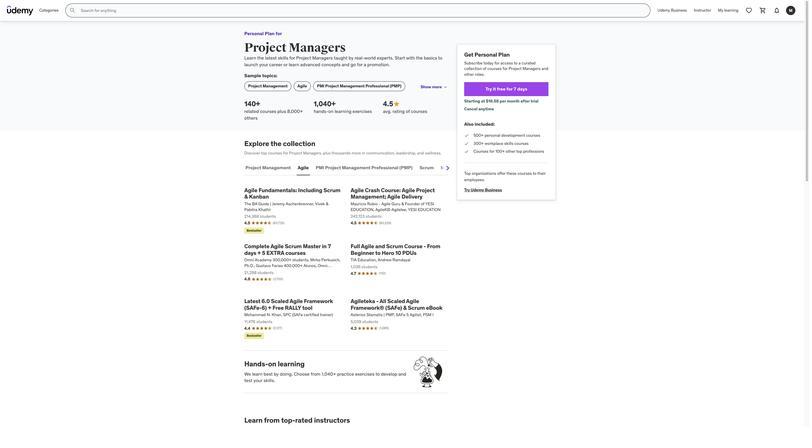 Task type: vqa. For each thing, say whether or not it's contained in the screenshot.
The | within Section 7: Equipment 0 / 1 | 11min
no



Task type: describe. For each thing, give the bounding box(es) containing it.
farias
[[272, 263, 283, 269]]

and inside learn the latest skills for project managers taught by real-world experts. start with the basics to launch your career or learn advanced concepts and go for a promotion.
[[342, 62, 350, 67]]

microsoft project button
[[440, 161, 480, 175]]

exercises inside hands-on learning we learn best by doing. choose from 1,040+ practice exercises to develop and test your skills.
[[355, 371, 375, 377]]

0 vertical spatial learning
[[724, 8, 739, 13]]

(2,127)
[[273, 326, 282, 330]]

courses up professions
[[526, 133, 540, 138]]

education,
[[351, 207, 375, 212]]

| inside agile fundamentals: including scrum & kanban the ba guide | jeremy aschenbrenner, vivek & pabitra khattri 214,368 students
[[270, 201, 271, 207]]

all
[[380, 298, 386, 305]]

top for collection
[[261, 150, 267, 156]]

hands-
[[314, 108, 328, 114]]

education
[[418, 207, 441, 212]]

submit search image
[[69, 7, 76, 14]]

- inside agile crash course: agile project management; agile delivery mauricio rubio - agile guru & founder of yesi education, agilekb-agilelee, yesi education 242,123 students
[[379, 201, 381, 207]]

sample topics:
[[244, 73, 277, 79]]

project inside "pmi project management professional (pmp)" link
[[325, 83, 339, 89]]

their
[[537, 171, 546, 176]]

& right vivek
[[326, 201, 328, 207]]

project down personal plan for
[[244, 41, 287, 55]]

4.7
[[351, 271, 356, 276]]

agile inside agileteka - all scaled agile framework® (safe) & scrum ebook asterios stamatis | pmp, safe 5 agilist, psm i 5,039 students
[[406, 298, 419, 305]]

agile up agilekb-
[[381, 201, 391, 207]]

of inside 'get personal plan subscribe today for access to a curated collection of courses for project managers and other roles.'
[[483, 66, 486, 71]]

(pmp) for pmi project management professional (pmp) button
[[399, 165, 413, 171]]

the for latest
[[257, 55, 264, 61]]

learn inside learn the latest skills for project managers taught by real-world experts. start with the basics to launch your career or learn advanced concepts and go for a promotion.
[[289, 62, 299, 67]]

personal plan for
[[244, 31, 282, 36]]

students inside agileteka - all scaled agile framework® (safe) & scrum ebook asterios stamatis | pmp, safe 5 agilist, psm i 5,039 students
[[362, 319, 378, 325]]

agile fundamentals: including scrum & kanban the ba guide | jeremy aschenbrenner, vivek & pabitra khattri 214,368 students
[[244, 187, 341, 219]]

i
[[433, 312, 434, 318]]

21,298 students
[[244, 270, 274, 275]]

0 horizontal spatial yesi
[[408, 207, 417, 212]]

5 inside agileteka - all scaled agile framework® (safe) & scrum ebook asterios stamatis | pmp, safe 5 agilist, psm i 5,039 students
[[406, 312, 409, 318]]

4.3
[[351, 326, 357, 331]]

categories button
[[36, 3, 62, 17]]

skills inside learn the latest skills for project managers taught by real-world experts. start with the basics to launch your career or learn advanced concepts and go for a promotion.
[[278, 55, 288, 61]]

0 horizontal spatial omni
[[244, 258, 254, 263]]

7 inside complete agile scrum master in 7 days + 5 extra courses omni academy 300,000+ students, mirko perkusich, ph.d., gustavo farias 400.000+ alunos, omni academy - student care & support
[[328, 243, 331, 250]]

project inside the microsoft project 'button'
[[463, 165, 478, 171]]

agile button
[[297, 161, 310, 175]]

trainer)
[[320, 312, 333, 318]]

psm
[[423, 312, 432, 318]]

education,
[[358, 258, 377, 263]]

for down 'real-'
[[357, 62, 363, 67]]

140+ related courses plus 8,000+ others
[[244, 99, 303, 121]]

instructors
[[314, 416, 350, 425]]

project inside project management button
[[246, 165, 261, 171]]

management inside "pmi project management professional (pmp)" link
[[340, 83, 365, 89]]

starting
[[464, 98, 480, 104]]

related
[[244, 108, 259, 114]]

personal inside 'get personal plan subscribe today for access to a curated collection of courses for project managers and other roles.'
[[475, 51, 497, 58]]

scrum inside the full agile and scrum course - from beginner to hero 10 pdus tia education, andrew ramdayal 1,036 students
[[386, 243, 403, 250]]

agile inside the full agile and scrum course - from beginner to hero 10 pdus tia education, andrew ramdayal 1,036 students
[[361, 243, 374, 250]]

& inside complete agile scrum master in 7 days + 5 extra courses omni academy 300,000+ students, mirko perkusich, ph.d., gustavo farias 400.000+ alunos, omni academy - student care & support
[[290, 269, 292, 274]]

and inside the explore the collection discover top courses for project managers, plus thousands more in communication, leadership, and wellness.
[[417, 150, 424, 156]]

for right today
[[495, 60, 500, 66]]

300+
[[474, 141, 484, 146]]

roles.
[[475, 72, 485, 77]]

6)
[[262, 304, 267, 311]]

avg. rating of courses
[[383, 108, 427, 114]]

agile up the founder
[[402, 187, 415, 194]]

and inside the full agile and scrum course - from beginner to hero 10 pdus tia education, andrew ramdayal 1,036 students
[[375, 243, 385, 250]]

+ for free
[[268, 304, 271, 311]]

to inside 'get personal plan subscribe today for access to a curated collection of courses for project managers and other roles.'
[[514, 60, 518, 66]]

214,368
[[244, 214, 259, 219]]

courses down development
[[514, 141, 529, 146]]

more inside the explore the collection discover top courses for project managers, plus thousands more in communication, leadership, and wellness.
[[352, 150, 361, 156]]

courses inside top organizations offer these courses to their employees.
[[518, 171, 532, 176]]

11,476
[[244, 319, 255, 325]]

6.0
[[262, 298, 270, 305]]

microsoft project
[[441, 165, 478, 171]]

managers inside 'get personal plan subscribe today for access to a curated collection of courses for project managers and other roles.'
[[523, 66, 541, 71]]

learn for learn the latest skills for project managers taught by real-world experts. start with the basics to launch your career or learn advanced concepts and go for a promotion.
[[244, 55, 256, 61]]

show
[[421, 84, 431, 90]]

pmi for pmi project management professional (pmp) button
[[316, 165, 324, 171]]

top for 100+
[[516, 149, 522, 154]]

for left 100+
[[490, 149, 495, 154]]

scaled inside latest 6.0 scaled agile framework (safe-6) + free rally tool mohammad n. khan, spc (safe certified trainer) 11,476 students
[[271, 298, 289, 305]]

courses inside 'get personal plan subscribe today for access to a curated collection of courses for project managers and other roles.'
[[487, 66, 502, 71]]

notifications image
[[773, 7, 780, 14]]

$16.58
[[486, 98, 499, 104]]

udemy image
[[7, 6, 33, 15]]

agile inside agile fundamentals: including scrum & kanban the ba guide | jeremy aschenbrenner, vivek & pabitra khattri 214,368 students
[[244, 187, 257, 194]]

pmp,
[[386, 312, 395, 318]]

advanced
[[300, 62, 320, 67]]

and inside 'get personal plan subscribe today for access to a curated collection of courses for project managers and other roles.'
[[542, 66, 548, 71]]

collection inside the explore the collection discover top courses for project managers, plus thousands more in communication, leadership, and wellness.
[[283, 139, 315, 148]]

scrum inside agileteka - all scaled agile framework® (safe) & scrum ebook asterios stamatis | pmp, safe 5 agilist, psm i 5,039 students
[[408, 304, 425, 311]]

for down access
[[503, 66, 508, 71]]

more inside button
[[432, 84, 442, 90]]

agile fundamentals: including scrum & kanban link
[[244, 187, 341, 200]]

support
[[293, 269, 308, 274]]

andrew
[[378, 258, 392, 263]]

courses inside complete agile scrum master in 7 days + 5 extra courses omni academy 300,000+ students, mirko perkusich, ph.d., gustavo farias 400.000+ alunos, omni academy - student care & support
[[285, 250, 306, 256]]

| inside agileteka - all scaled agile framework® (safe) & scrum ebook asterios stamatis | pmp, safe 5 agilist, psm i 5,039 students
[[384, 312, 385, 318]]

other inside 'get personal plan subscribe today for access to a curated collection of courses for project managers and other roles.'
[[464, 72, 474, 77]]

your inside learn the latest skills for project managers taught by real-world experts. start with the basics to launch your career or learn advanced concepts and go for a promotion.
[[259, 62, 268, 67]]

subscribe
[[464, 60, 483, 66]]

management inside project management link
[[263, 83, 288, 89]]

1 vertical spatial udemy
[[471, 187, 484, 193]]

1 horizontal spatial xsmall image
[[464, 141, 469, 146]]

days inside 'link'
[[517, 86, 527, 92]]

udemy business
[[658, 8, 687, 13]]

career
[[269, 62, 282, 67]]

0 horizontal spatial plan
[[265, 31, 275, 36]]

on inside 1,040+ hands-on learning exercises
[[328, 108, 334, 114]]

1 horizontal spatial udemy
[[658, 8, 670, 13]]

students inside the full agile and scrum course - from beginner to hero 10 pdus tia education, andrew ramdayal 1,036 students
[[362, 264, 378, 270]]

bestseller for 6)
[[247, 334, 261, 338]]

for inside the explore the collection discover top courses for project managers, plus thousands more in communication, leadership, and wellness.
[[283, 150, 288, 156]]

students inside agile crash course: agile project management; agile delivery mauricio rubio - agile guru & founder of yesi education, agilekb-agilelee, yesi education 242,123 students
[[366, 214, 382, 219]]

by inside learn the latest skills for project managers taught by real-world experts. start with the basics to launch your career or learn advanced concepts and go for a promotion.
[[349, 55, 354, 61]]

free
[[273, 304, 284, 311]]

to inside top organizations offer these courses to their employees.
[[533, 171, 537, 176]]

rubio
[[367, 201, 378, 207]]

trial
[[531, 98, 539, 104]]

free
[[497, 86, 506, 92]]

agile up guru
[[387, 193, 400, 200]]

140+
[[244, 99, 260, 108]]

0 vertical spatial academy
[[255, 258, 272, 263]]

of inside agile crash course: agile project management; agile delivery mauricio rubio - agile guru & founder of yesi education, agilekb-agilelee, yesi education 242,123 students
[[421, 201, 425, 207]]

1 horizontal spatial yesi
[[425, 201, 434, 207]]

& inside agileteka - all scaled agile framework® (safe) & scrum ebook asterios stamatis | pmp, safe 5 agilist, psm i 5,039 students
[[403, 304, 407, 311]]

1,040+ inside 1,040+ hands-on learning exercises
[[314, 99, 336, 108]]

instructor link
[[691, 3, 715, 17]]

perkusich,
[[322, 258, 340, 263]]

learning inside 1,040+ hands-on learning exercises
[[335, 108, 351, 114]]

also included:
[[464, 121, 495, 127]]

professional for pmi project management professional (pmp) button
[[371, 165, 398, 171]]

scrum inside button
[[420, 165, 434, 171]]

agileteka - all scaled agile framework® (safe) & scrum ebook link
[[351, 298, 448, 311]]

xsmall image for courses
[[464, 149, 469, 155]]

& inside agile crash course: agile project management; agile delivery mauricio rubio - agile guru & founder of yesi education, agilekb-agilelee, yesi education 242,123 students
[[401, 201, 404, 207]]

+ for 5
[[258, 250, 261, 256]]

agile down the advanced
[[297, 83, 307, 89]]

a inside 'get personal plan subscribe today for access to a curated collection of courses for project managers and other roles.'
[[519, 60, 521, 66]]

jeremy
[[272, 201, 285, 207]]

(83,229)
[[379, 221, 391, 225]]

- inside complete agile scrum master in 7 days + 5 extra courses omni academy 300,000+ students, mirko perkusich, ph.d., gustavo farias 400.000+ alunos, omni academy - student care & support
[[262, 269, 264, 274]]

basics
[[424, 55, 437, 61]]

beginner
[[351, 250, 374, 256]]

1065 reviews element
[[379, 326, 389, 331]]

learn the latest skills for project managers taught by real-world experts. start with the basics to launch your career or learn advanced concepts and go for a promotion.
[[244, 55, 442, 67]]

complete agile scrum master in 7 days + 5 extra courses link
[[244, 243, 341, 256]]

extra
[[266, 250, 284, 256]]

vivek
[[315, 201, 325, 207]]

managers up the advanced
[[289, 41, 346, 55]]

(1,065)
[[379, 326, 389, 330]]

real-
[[355, 55, 364, 61]]

7 inside 'link'
[[514, 86, 516, 92]]

1 horizontal spatial other
[[506, 149, 515, 154]]

2 horizontal spatial the
[[416, 55, 423, 61]]

spc
[[283, 312, 291, 318]]

1 vertical spatial of
[[406, 108, 410, 114]]

skills.
[[264, 378, 275, 384]]

show more button
[[421, 81, 448, 93]]

pmi project management professional (pmp) for pmi project management professional (pmp) button
[[316, 165, 413, 171]]

best
[[264, 371, 273, 377]]

or
[[284, 62, 288, 67]]

hands-on learning we learn best by doing. choose from 1,040+ practice exercises to develop and test your skills.
[[244, 360, 406, 384]]

management inside project management button
[[262, 165, 291, 171]]

5 inside complete agile scrum master in 7 days + 5 extra courses omni academy 300,000+ students, mirko perkusich, ph.d., gustavo farias 400.000+ alunos, omni academy - student care & support
[[262, 250, 265, 256]]

rating
[[393, 108, 405, 114]]

cancel
[[464, 106, 478, 112]]

starting at $16.58 per month after trial cancel anytime
[[464, 98, 539, 112]]

medium image
[[393, 101, 400, 107]]

scrum inside complete agile scrum master in 7 days + 5 extra courses omni academy 300,000+ students, mirko perkusich, ph.d., gustavo farias 400.000+ alunos, omni academy - student care & support
[[285, 243, 302, 250]]

your inside hands-on learning we learn best by doing. choose from 1,040+ practice exercises to develop and test your skills.
[[254, 378, 262, 384]]

days inside complete agile scrum master in 7 days + 5 extra courses omni academy 300,000+ students, mirko perkusich, ph.d., gustavo farias 400.000+ alunos, omni academy - student care & support
[[244, 250, 256, 256]]

communication,
[[366, 150, 395, 156]]

tab navigation element
[[244, 161, 480, 175]]

rally
[[285, 304, 301, 311]]

my
[[718, 8, 723, 13]]

agilelee,
[[392, 207, 407, 212]]

managers,
[[303, 150, 322, 156]]

try udemy business
[[464, 187, 502, 193]]

shopping cart with 0 items image
[[760, 7, 767, 14]]

including
[[298, 187, 322, 194]]

- inside the full agile and scrum course - from beginner to hero 10 pdus tia education, andrew ramdayal 1,036 students
[[424, 243, 426, 250]]

for inside 'link'
[[507, 86, 513, 92]]

these
[[507, 171, 517, 176]]

tia
[[351, 258, 357, 263]]

courses for 100+ other top professions
[[474, 149, 544, 154]]

khan,
[[272, 312, 282, 318]]



Task type: locate. For each thing, give the bounding box(es) containing it.
0 horizontal spatial skills
[[278, 55, 288, 61]]

0 vertical spatial more
[[432, 84, 442, 90]]

learn right we
[[252, 371, 263, 377]]

0 horizontal spatial 5
[[262, 250, 265, 256]]

0 horizontal spatial collection
[[283, 139, 315, 148]]

0 horizontal spatial 4.5
[[244, 221, 250, 226]]

try it free for 7 days
[[485, 86, 527, 92]]

scrum
[[420, 165, 434, 171], [324, 187, 341, 194], [285, 243, 302, 250], [386, 243, 403, 250], [408, 304, 425, 311]]

mauricio
[[351, 201, 366, 207]]

learning inside hands-on learning we learn best by doing. choose from 1,040+ practice exercises to develop and test your skills.
[[278, 360, 305, 369]]

a left "curated" in the top right of the page
[[519, 60, 521, 66]]

- left all
[[376, 298, 379, 305]]

students inside latest 6.0 scaled agile framework (safe-6) + free rally tool mohammad n. khan, spc (safe certified trainer) 11,476 students
[[256, 319, 272, 325]]

0 horizontal spatial learn
[[252, 371, 263, 377]]

agile up mauricio
[[351, 187, 364, 194]]

- inside agileteka - all scaled agile framework® (safe) & scrum ebook asterios stamatis | pmp, safe 5 agilist, psm i 5,039 students
[[376, 298, 379, 305]]

1 horizontal spatial skills
[[504, 141, 513, 146]]

0 vertical spatial your
[[259, 62, 268, 67]]

to right basics
[[438, 55, 442, 61]]

agile link
[[294, 81, 311, 91]]

pmi right agile link
[[317, 83, 324, 89]]

project management inside button
[[246, 165, 291, 171]]

| right guide
[[270, 201, 271, 207]]

0 horizontal spatial on
[[268, 360, 276, 369]]

0 vertical spatial from
[[311, 371, 321, 377]]

business down top organizations offer these courses to their employees.
[[485, 187, 502, 193]]

63725 reviews element
[[273, 221, 285, 225]]

0 vertical spatial by
[[349, 55, 354, 61]]

5,039
[[351, 319, 361, 325]]

courses up project management button at top left
[[268, 150, 282, 156]]

4.5 for agile fundamentals: including scrum & kanban
[[244, 221, 250, 226]]

learn for learn from top-rated instructors
[[244, 416, 263, 425]]

test
[[244, 378, 252, 384]]

7
[[514, 86, 516, 92], [328, 243, 331, 250]]

project management button
[[244, 161, 292, 175]]

pdus
[[402, 250, 417, 256]]

agile right full
[[361, 243, 374, 250]]

1 vertical spatial days
[[244, 250, 256, 256]]

other left roles.
[[464, 72, 474, 77]]

1,040+ inside hands-on learning we learn best by doing. choose from 1,040+ practice exercises to develop and test your skills.
[[322, 371, 336, 377]]

5 left extra
[[262, 250, 265, 256]]

8,000+
[[287, 108, 303, 114]]

professional down 'promotion.'
[[366, 83, 389, 89]]

learn inside learn the latest skills for project managers taught by real-world experts. start with the basics to launch your career or learn advanced concepts and go for a promotion.
[[244, 55, 256, 61]]

yesi down the founder
[[408, 207, 417, 212]]

omni up "ph.d.,"
[[244, 258, 254, 263]]

at
[[481, 98, 485, 104]]

1 horizontal spatial learning
[[335, 108, 351, 114]]

learn inside hands-on learning we learn best by doing. choose from 1,040+ practice exercises to develop and test your skills.
[[252, 371, 263, 377]]

scrum up vivek
[[324, 187, 341, 194]]

0 vertical spatial try
[[485, 86, 492, 92]]

project down sample
[[248, 83, 262, 89]]

(142)
[[379, 271, 386, 276]]

pmi project management professional (pmp) link
[[313, 81, 405, 91]]

my learning
[[718, 8, 739, 13]]

1 horizontal spatial 4.5
[[351, 221, 357, 226]]

fundamentals:
[[259, 187, 297, 194]]

project inside 'get personal plan subscribe today for access to a curated collection of courses for project managers and other roles.'
[[509, 66, 522, 71]]

0 vertical spatial other
[[464, 72, 474, 77]]

0 vertical spatial 5
[[262, 250, 265, 256]]

try it free for 7 days link
[[464, 82, 549, 96]]

project inside agile crash course: agile project management; agile delivery mauricio rubio - agile guru & founder of yesi education, agilekb-agilelee, yesi education 242,123 students
[[416, 187, 435, 194]]

courses right related
[[260, 108, 276, 114]]

framework®
[[351, 304, 384, 311]]

1 vertical spatial omni
[[318, 263, 327, 269]]

7 up the month
[[514, 86, 516, 92]]

to inside the full agile and scrum course - from beginner to hero 10 pdus tia education, andrew ramdayal 1,036 students
[[375, 250, 381, 256]]

leadership,
[[396, 150, 416, 156]]

courses
[[474, 149, 489, 154]]

scrum up agilist,
[[408, 304, 425, 311]]

the left the latest
[[257, 55, 264, 61]]

agile down managers,
[[298, 165, 309, 171]]

try for try udemy business
[[464, 187, 470, 193]]

1 vertical spatial 1,040+
[[322, 371, 336, 377]]

1 vertical spatial your
[[254, 378, 262, 384]]

students down agilekb-
[[366, 214, 382, 219]]

0 vertical spatial bestseller
[[247, 229, 261, 233]]

collection inside 'get personal plan subscribe today for access to a curated collection of courses for project managers and other roles.'
[[464, 66, 482, 71]]

1 horizontal spatial days
[[517, 86, 527, 92]]

project up top
[[463, 165, 478, 171]]

1 horizontal spatial |
[[384, 312, 385, 318]]

1 vertical spatial pmi project management professional (pmp)
[[316, 165, 413, 171]]

0 vertical spatial in
[[362, 150, 365, 156]]

try inside 'link'
[[485, 86, 492, 92]]

m link
[[784, 3, 798, 17]]

business left the instructor
[[671, 8, 687, 13]]

1 vertical spatial learning
[[335, 108, 351, 114]]

project inside the explore the collection discover top courses for project managers, plus thousands more in communication, leadership, and wellness.
[[289, 150, 302, 156]]

employees.
[[464, 177, 485, 183]]

udemy business link
[[654, 3, 691, 17]]

from right 'choose'
[[311, 371, 321, 377]]

- down gustavo
[[262, 269, 264, 274]]

project inside pmi project management professional (pmp) button
[[325, 165, 341, 171]]

pmi project management professional (pmp) button
[[315, 161, 414, 175]]

0 horizontal spatial xsmall image
[[443, 85, 448, 89]]

in inside complete agile scrum master in 7 days + 5 extra courses omni academy 300,000+ students, mirko perkusich, ph.d., gustavo farias 400.000+ alunos, omni academy - student care & support
[[322, 243, 327, 250]]

choose
[[294, 371, 310, 377]]

for up project management button at top left
[[283, 150, 288, 156]]

student
[[265, 269, 279, 274]]

bestseller for the
[[247, 229, 261, 233]]

it
[[493, 86, 496, 92]]

0 vertical spatial collection
[[464, 66, 482, 71]]

latest 6.0 scaled agile framework (safe-6) + free rally tool link
[[244, 298, 341, 311]]

top inside the explore the collection discover top courses for project managers, plus thousands more in communication, leadership, and wellness.
[[261, 150, 267, 156]]

pmi project management professional (pmp)
[[317, 83, 401, 89], [316, 165, 413, 171]]

scrum inside agile fundamentals: including scrum & kanban the ba guide | jeremy aschenbrenner, vivek & pabitra khattri 214,368 students
[[324, 187, 341, 194]]

agile up (safe
[[290, 298, 303, 305]]

students inside agile fundamentals: including scrum & kanban the ba guide | jeremy aschenbrenner, vivek & pabitra khattri 214,368 students
[[260, 214, 276, 219]]

1 vertical spatial plus
[[323, 150, 331, 156]]

scrum up students,
[[285, 243, 302, 250]]

safe
[[396, 312, 406, 318]]

the for collection
[[271, 139, 282, 148]]

1 horizontal spatial a
[[519, 60, 521, 66]]

10
[[395, 250, 401, 256]]

| left pmp,
[[384, 312, 385, 318]]

1 vertical spatial learn
[[244, 416, 263, 425]]

(3,700)
[[273, 277, 283, 281]]

1 scaled from the left
[[271, 298, 289, 305]]

0 vertical spatial 7
[[514, 86, 516, 92]]

professional inside pmi project management professional (pmp) button
[[371, 165, 398, 171]]

3700 reviews element
[[273, 277, 283, 282]]

2 bestseller from the top
[[247, 334, 261, 338]]

+ up gustavo
[[258, 250, 261, 256]]

1 vertical spatial yesi
[[408, 207, 417, 212]]

1 horizontal spatial from
[[311, 371, 321, 377]]

0 horizontal spatial |
[[270, 201, 271, 207]]

0 horizontal spatial personal
[[244, 31, 264, 36]]

1 vertical spatial personal
[[475, 51, 497, 58]]

crash
[[365, 187, 380, 194]]

more right 'thousands'
[[352, 150, 361, 156]]

0 horizontal spatial top
[[261, 150, 267, 156]]

anytime
[[478, 106, 494, 112]]

aschenbrenner,
[[286, 201, 314, 207]]

learning right my
[[724, 8, 739, 13]]

scrum up the ramdayal
[[386, 243, 403, 250]]

& up agilelee,
[[401, 201, 404, 207]]

next image
[[443, 163, 452, 173]]

latest 6.0 scaled agile framework (safe-6) + free rally tool mohammad n. khan, spc (safe certified trainer) 11,476 students
[[244, 298, 333, 325]]

1 vertical spatial pmi
[[316, 165, 324, 171]]

by inside hands-on learning we learn best by doing. choose from 1,040+ practice exercises to develop and test your skills.
[[274, 371, 279, 377]]

pmi for "pmi project management professional (pmp)" link
[[317, 83, 324, 89]]

and inside hands-on learning we learn best by doing. choose from 1,040+ practice exercises to develop and test your skills.
[[398, 371, 406, 377]]

full
[[351, 243, 360, 250]]

to inside hands-on learning we learn best by doing. choose from 1,040+ practice exercises to develop and test your skills.
[[376, 371, 380, 377]]

in inside the explore the collection discover top courses for project managers, plus thousands more in communication, leadership, and wellness.
[[362, 150, 365, 156]]

omni
[[244, 258, 254, 263], [318, 263, 327, 269]]

project management for project management button at top left
[[246, 165, 291, 171]]

to right access
[[514, 60, 518, 66]]

0 horizontal spatial plus
[[277, 108, 286, 114]]

the right the explore
[[271, 139, 282, 148]]

83229 reviews element
[[379, 221, 391, 225]]

ramdayal
[[393, 258, 410, 263]]

1 vertical spatial in
[[322, 243, 327, 250]]

included:
[[475, 121, 495, 127]]

1 vertical spatial academy
[[244, 269, 261, 274]]

21,298
[[244, 270, 257, 275]]

students down n. at the bottom left of the page
[[256, 319, 272, 325]]

xsmall image down also
[[464, 133, 469, 138]]

1 vertical spatial plan
[[498, 51, 510, 58]]

1 horizontal spatial more
[[432, 84, 442, 90]]

2 vertical spatial of
[[421, 201, 425, 207]]

top organizations offer these courses to their employees.
[[464, 171, 546, 183]]

1 learn from the top
[[244, 55, 256, 61]]

1 vertical spatial 5
[[406, 312, 409, 318]]

1 vertical spatial on
[[268, 360, 276, 369]]

more right "show"
[[432, 84, 442, 90]]

plus inside the explore the collection discover top courses for project managers, plus thousands more in communication, leadership, and wellness.
[[323, 150, 331, 156]]

1 horizontal spatial top
[[516, 149, 522, 154]]

certified
[[304, 312, 319, 318]]

from
[[311, 371, 321, 377], [264, 416, 280, 425]]

0 horizontal spatial a
[[364, 62, 366, 67]]

courses inside the explore the collection discover top courses for project managers, plus thousands more in communication, leadership, and wellness.
[[268, 150, 282, 156]]

xsmall image left 300+
[[464, 141, 469, 146]]

0 vertical spatial 1,040+
[[314, 99, 336, 108]]

1 bestseller from the top
[[247, 229, 261, 233]]

2 learn from the top
[[244, 416, 263, 425]]

plan inside 'get personal plan subscribe today for access to a curated collection of courses for project managers and other roles.'
[[498, 51, 510, 58]]

2 horizontal spatial 4.5
[[383, 99, 393, 108]]

(safe
[[292, 312, 303, 318]]

0 vertical spatial personal
[[244, 31, 264, 36]]

1,040+ up hands-
[[314, 99, 336, 108]]

from
[[427, 243, 440, 250]]

kanban
[[249, 193, 269, 200]]

try left it
[[485, 86, 492, 92]]

0 vertical spatial business
[[671, 8, 687, 13]]

(pmp) inside button
[[399, 165, 413, 171]]

142 reviews element
[[379, 271, 386, 276]]

students down the stamatis
[[362, 319, 378, 325]]

- left from
[[424, 243, 426, 250]]

collection up managers,
[[283, 139, 315, 148]]

to left their
[[533, 171, 537, 176]]

0 horizontal spatial in
[[322, 243, 327, 250]]

learning up doing.
[[278, 360, 305, 369]]

1 vertical spatial exercises
[[355, 371, 375, 377]]

project management for project management link
[[248, 83, 288, 89]]

organizations
[[472, 171, 496, 176]]

4.5 for agile crash course: agile project management; agile delivery
[[351, 221, 357, 226]]

1 vertical spatial |
[[384, 312, 385, 318]]

& up safe
[[403, 304, 407, 311]]

learning right hands-
[[335, 108, 351, 114]]

plus inside the 140+ related courses plus 8,000+ others
[[277, 108, 286, 114]]

project down concepts
[[325, 83, 339, 89]]

professional
[[366, 83, 389, 89], [371, 165, 398, 171]]

students down gustavo
[[258, 270, 274, 275]]

0 horizontal spatial days
[[244, 250, 256, 256]]

pmi inside button
[[316, 165, 324, 171]]

0 vertical spatial (pmp)
[[390, 83, 401, 89]]

1 horizontal spatial in
[[362, 150, 365, 156]]

project up the founder
[[416, 187, 435, 194]]

1 vertical spatial +
[[268, 304, 271, 311]]

mirko
[[310, 258, 321, 263]]

microsoft
[[441, 165, 462, 171]]

management down 'thousands'
[[342, 165, 371, 171]]

xsmall image inside show more button
[[443, 85, 448, 89]]

learn right or
[[289, 62, 299, 67]]

of right rating
[[406, 108, 410, 114]]

xsmall image
[[443, 85, 448, 89], [464, 141, 469, 146]]

1 vertical spatial try
[[464, 187, 470, 193]]

2 scaled from the left
[[387, 298, 405, 305]]

project management down topics:
[[248, 83, 288, 89]]

plus left 'thousands'
[[323, 150, 331, 156]]

2127 reviews element
[[273, 326, 282, 331]]

managers
[[289, 41, 346, 55], [312, 55, 333, 61], [523, 66, 541, 71]]

0 vertical spatial skills
[[278, 55, 288, 61]]

tool
[[302, 304, 312, 311]]

project down access
[[509, 66, 522, 71]]

agile inside complete agile scrum master in 7 days + 5 extra courses omni academy 300,000+ students, mirko perkusich, ph.d., gustavo farias 400.000+ alunos, omni academy - student care & support
[[271, 243, 284, 250]]

0 horizontal spatial of
[[406, 108, 410, 114]]

offer
[[497, 171, 506, 176]]

project inside project management link
[[248, 83, 262, 89]]

0 vertical spatial plan
[[265, 31, 275, 36]]

professional inside "pmi project management professional (pmp)" link
[[366, 83, 389, 89]]

collection down subscribe
[[464, 66, 482, 71]]

0 horizontal spatial business
[[485, 187, 502, 193]]

for right the free
[[507, 86, 513, 92]]

your right test on the left of the page
[[254, 378, 262, 384]]

0 vertical spatial pmi project management professional (pmp)
[[317, 83, 401, 89]]

management inside pmi project management professional (pmp) button
[[342, 165, 371, 171]]

+ inside complete agile scrum master in 7 days + 5 extra courses omni academy 300,000+ students, mirko perkusich, ph.d., gustavo farias 400.000+ alunos, omni academy - student care & support
[[258, 250, 261, 256]]

1 horizontal spatial +
[[268, 304, 271, 311]]

0 vertical spatial xsmall image
[[443, 85, 448, 89]]

1 horizontal spatial by
[[349, 55, 354, 61]]

0 horizontal spatial +
[[258, 250, 261, 256]]

4.5 up 'avg.'
[[383, 99, 393, 108]]

1,036
[[351, 264, 361, 270]]

1 horizontal spatial business
[[671, 8, 687, 13]]

wellness.
[[425, 150, 442, 156]]

by right best
[[274, 371, 279, 377]]

project inside learn the latest skills for project managers taught by real-world experts. start with the basics to launch your career or learn advanced concepts and go for a promotion.
[[296, 55, 311, 61]]

0 horizontal spatial other
[[464, 72, 474, 77]]

exercises left 'avg.'
[[353, 108, 372, 114]]

300+ workplace skills courses
[[474, 141, 529, 146]]

top left professions
[[516, 149, 522, 154]]

& up the
[[244, 193, 248, 200]]

by
[[349, 55, 354, 61], [274, 371, 279, 377]]

0 vertical spatial professional
[[366, 83, 389, 89]]

others
[[244, 115, 258, 121]]

pmi down managers,
[[316, 165, 324, 171]]

ba
[[252, 201, 257, 207]]

management down topics:
[[263, 83, 288, 89]]

1 horizontal spatial 7
[[514, 86, 516, 92]]

agile inside latest 6.0 scaled agile framework (safe-6) + free rally tool mohammad n. khan, spc (safe certified trainer) 11,476 students
[[290, 298, 303, 305]]

courses right 'these'
[[518, 171, 532, 176]]

+ inside latest 6.0 scaled agile framework (safe-6) + free rally tool mohammad n. khan, spc (safe certified trainer) 11,476 students
[[268, 304, 271, 311]]

courses inside the 140+ related courses plus 8,000+ others
[[260, 108, 276, 114]]

xsmall image
[[464, 133, 469, 138], [464, 149, 469, 155]]

scaled inside agileteka - all scaled agile framework® (safe) & scrum ebook asterios stamatis | pmp, safe 5 agilist, psm i 5,039 students
[[387, 298, 405, 305]]

4.5 down 242,123
[[351, 221, 357, 226]]

days up "ph.d.,"
[[244, 250, 256, 256]]

0 vertical spatial project management
[[248, 83, 288, 89]]

project up the agile button
[[289, 150, 302, 156]]

1 horizontal spatial on
[[328, 108, 334, 114]]

experts.
[[377, 55, 394, 61]]

xsmall image for 500+
[[464, 133, 469, 138]]

managers inside learn the latest skills for project managers taught by real-world experts. start with the basics to launch your career or learn advanced concepts and go for a promotion.
[[312, 55, 333, 61]]

world
[[364, 55, 376, 61]]

& down 400.000+
[[290, 269, 292, 274]]

1 vertical spatial professional
[[371, 165, 398, 171]]

exercises inside 1,040+ hands-on learning exercises
[[353, 108, 372, 114]]

1 vertical spatial skills
[[504, 141, 513, 146]]

1 vertical spatial (pmp)
[[399, 165, 413, 171]]

agile inside button
[[298, 165, 309, 171]]

the
[[257, 55, 264, 61], [416, 55, 423, 61], [271, 139, 282, 148]]

1 horizontal spatial omni
[[318, 263, 327, 269]]

management;
[[351, 193, 386, 200]]

hero
[[382, 250, 394, 256]]

the inside the explore the collection discover top courses for project managers, plus thousands more in communication, leadership, and wellness.
[[271, 139, 282, 148]]

(pmp) down leadership, at the top of the page
[[399, 165, 413, 171]]

agile up agilist,
[[406, 298, 419, 305]]

on inside hands-on learning we learn best by doing. choose from 1,040+ practice exercises to develop and test your skills.
[[268, 360, 276, 369]]

1 xsmall image from the top
[[464, 133, 469, 138]]

avg.
[[383, 108, 391, 114]]

yesi up education
[[425, 201, 434, 207]]

7 up perkusich,
[[328, 243, 331, 250]]

today
[[483, 60, 494, 66]]

2 vertical spatial learning
[[278, 360, 305, 369]]

(pmp) for "pmi project management professional (pmp)" link
[[390, 83, 401, 89]]

xsmall image right show more
[[443, 85, 448, 89]]

pmi project management professional (pmp) inside button
[[316, 165, 413, 171]]

1 vertical spatial business
[[485, 187, 502, 193]]

founder
[[405, 201, 420, 207]]

agile crash course: agile project management; agile delivery mauricio rubio - agile guru & founder of yesi education, agilekb-agilelee, yesi education 242,123 students
[[351, 187, 441, 219]]

plan up the latest
[[265, 31, 275, 36]]

1 vertical spatial from
[[264, 416, 280, 425]]

the right with
[[416, 55, 423, 61]]

your down the latest
[[259, 62, 268, 67]]

2 xsmall image from the top
[[464, 149, 469, 155]]

1 horizontal spatial learn
[[289, 62, 299, 67]]

1 vertical spatial more
[[352, 150, 361, 156]]

try for try it free for 7 days
[[485, 86, 492, 92]]

courses down today
[[487, 66, 502, 71]]

managers down "curated" in the top right of the page
[[523, 66, 541, 71]]

launch
[[244, 62, 258, 67]]

for right the latest
[[289, 55, 295, 61]]

1 horizontal spatial of
[[421, 201, 425, 207]]

1 vertical spatial xsmall image
[[464, 149, 469, 155]]

0 horizontal spatial udemy
[[471, 187, 484, 193]]

plan up access
[[498, 51, 510, 58]]

to inside learn the latest skills for project managers taught by real-world experts. start with the basics to launch your career or learn advanced concepts and go for a promotion.
[[438, 55, 442, 61]]

professional for "pmi project management professional (pmp)" link
[[366, 83, 389, 89]]

students down 'khattri'
[[260, 214, 276, 219]]

1,040+ hands-on learning exercises
[[314, 99, 372, 114]]

agileteka - all scaled agile framework® (safe) & scrum ebook asterios stamatis | pmp, safe 5 agilist, psm i 5,039 students
[[351, 298, 443, 325]]

latest
[[244, 298, 260, 305]]

4.5 down 214,368 on the bottom
[[244, 221, 250, 226]]

from inside hands-on learning we learn best by doing. choose from 1,040+ practice exercises to develop and test your skills.
[[311, 371, 321, 377]]

(safe)
[[385, 304, 402, 311]]

wishlist image
[[746, 7, 753, 14]]

project management
[[248, 83, 288, 89], [246, 165, 291, 171]]

to
[[438, 55, 442, 61], [514, 60, 518, 66], [533, 171, 537, 176], [375, 250, 381, 256], [376, 371, 380, 377]]

0 vertical spatial omni
[[244, 258, 254, 263]]

pmi project management professional (pmp) for "pmi project management professional (pmp)" link
[[317, 83, 401, 89]]

agile up 300,000+
[[271, 243, 284, 250]]

1 horizontal spatial try
[[485, 86, 492, 92]]

0 horizontal spatial the
[[257, 55, 264, 61]]

1 horizontal spatial plus
[[323, 150, 331, 156]]

1 vertical spatial bestseller
[[247, 334, 261, 338]]

a inside learn the latest skills for project managers taught by real-world experts. start with the basics to launch your career or learn advanced concepts and go for a promotion.
[[364, 62, 366, 67]]

courses right rating
[[411, 108, 427, 114]]

Search for anything text field
[[80, 6, 643, 15]]

asterios
[[351, 312, 366, 318]]

for up project managers
[[276, 31, 282, 36]]

0 vertical spatial days
[[517, 86, 527, 92]]

0 vertical spatial yesi
[[425, 201, 434, 207]]

business
[[671, 8, 687, 13], [485, 187, 502, 193]]



